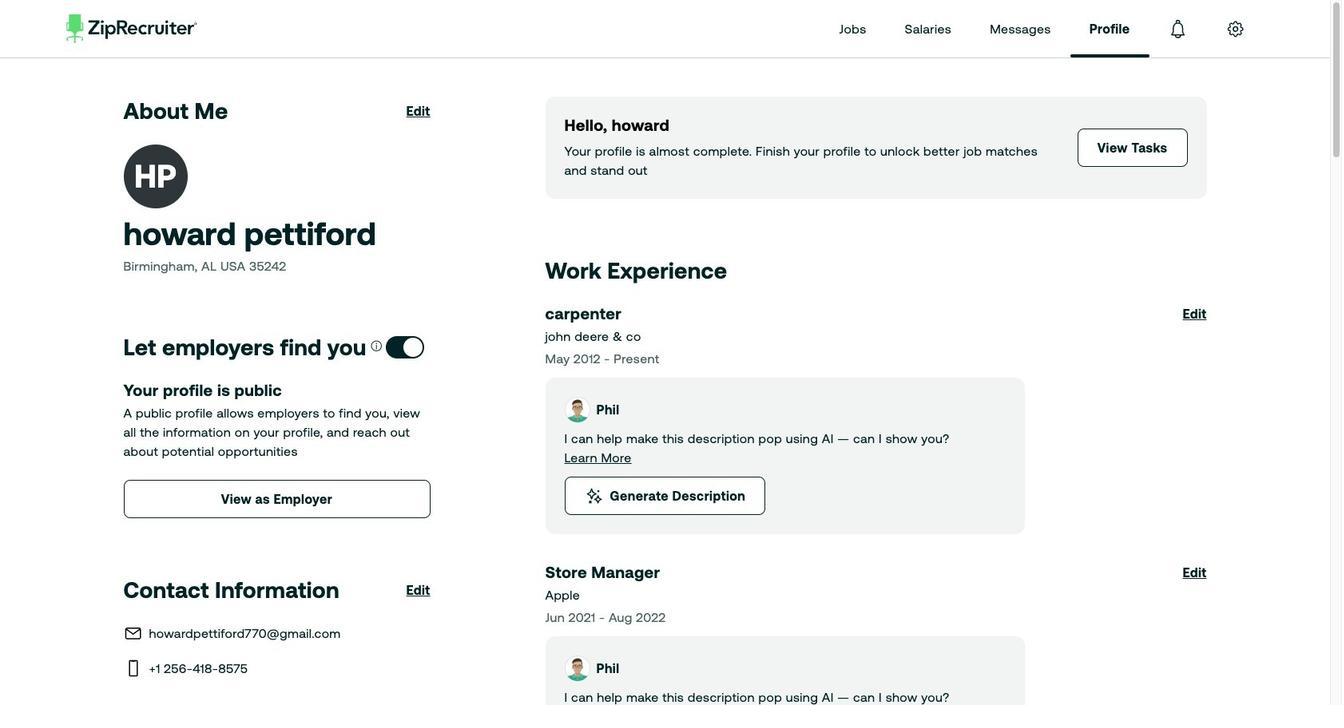 Task type: locate. For each thing, give the bounding box(es) containing it.
1 vertical spatial phil avatar image
[[565, 656, 590, 682]]

ziprecruiter image
[[66, 14, 197, 43]]

skills element
[[0, 0, 1331, 706]]

0 vertical spatial phil avatar image
[[565, 397, 590, 423]]

1 phil avatar image from the top
[[565, 397, 590, 423]]

None field
[[464, 296, 858, 336], [464, 377, 858, 417], [464, 459, 858, 499], [464, 540, 858, 580], [464, 296, 858, 336], [464, 377, 858, 417], [464, 459, 858, 499], [464, 540, 858, 580]]

websites element
[[0, 0, 1331, 706], [0, 0, 1331, 706]]

more information element
[[0, 0, 1331, 706]]

phil avatar image
[[565, 397, 590, 423], [565, 656, 590, 682]]



Task type: describe. For each thing, give the bounding box(es) containing it.
contact information element
[[0, 0, 1331, 706]]

2 phil avatar image from the top
[[565, 656, 590, 682]]



Task type: vqa. For each thing, say whether or not it's contained in the screenshot.
the bottom the phil avatar
yes



